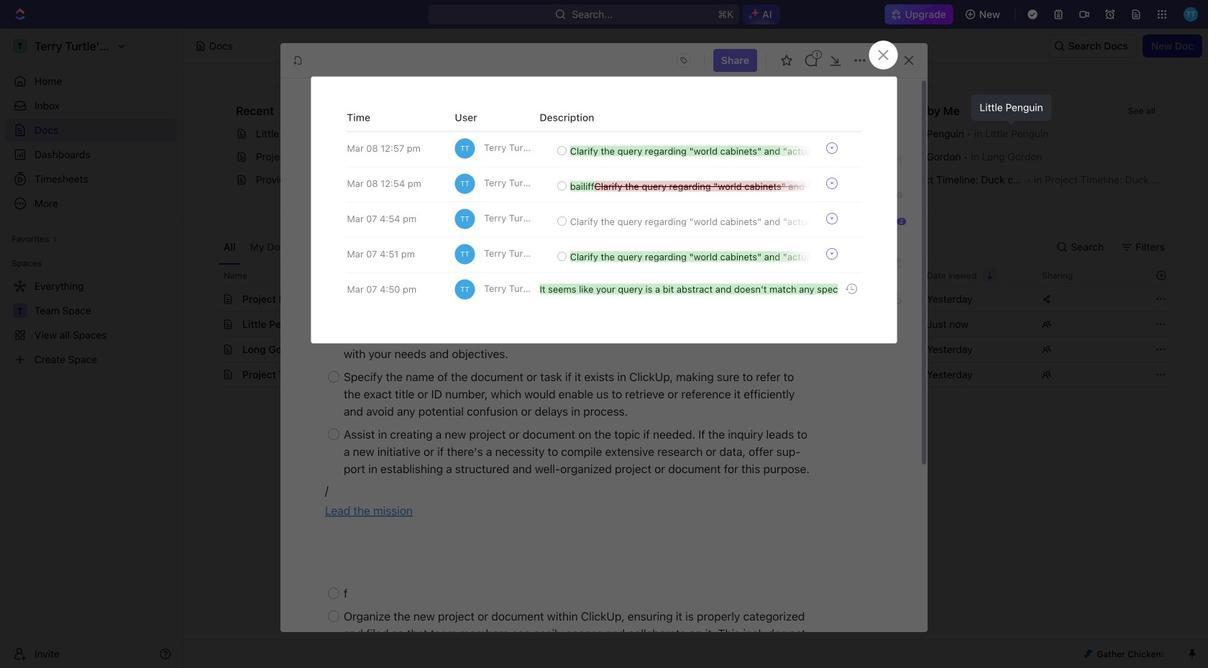 Task type: vqa. For each thing, say whether or not it's contained in the screenshot.
the topmost Projects Link
no



Task type: locate. For each thing, give the bounding box(es) containing it.
cell
[[804, 312, 919, 337], [804, 337, 919, 362]]

row
[[218, 264, 1174, 287], [218, 286, 1174, 312], [218, 311, 1174, 337], [218, 337, 1174, 363], [218, 362, 1174, 388]]

0 vertical spatial cell
[[804, 312, 919, 337]]

4 row from the top
[[218, 337, 1174, 363]]

table
[[218, 264, 1174, 388]]

2 cell from the top
[[804, 337, 919, 362]]

1 vertical spatial cell
[[804, 337, 919, 362]]

2 row from the top
[[218, 286, 1174, 312]]

tree
[[6, 275, 177, 371]]

tab list
[[218, 230, 574, 264]]



Task type: describe. For each thing, give the bounding box(es) containing it.
sidebar navigation
[[0, 29, 183, 668]]

1 row from the top
[[218, 264, 1174, 287]]

tree inside sidebar navigation
[[6, 275, 177, 371]]

3 row from the top
[[218, 311, 1174, 337]]

5 row from the top
[[218, 362, 1174, 388]]

drumstick bite image
[[1084, 650, 1093, 659]]

1 cell from the top
[[804, 312, 919, 337]]



